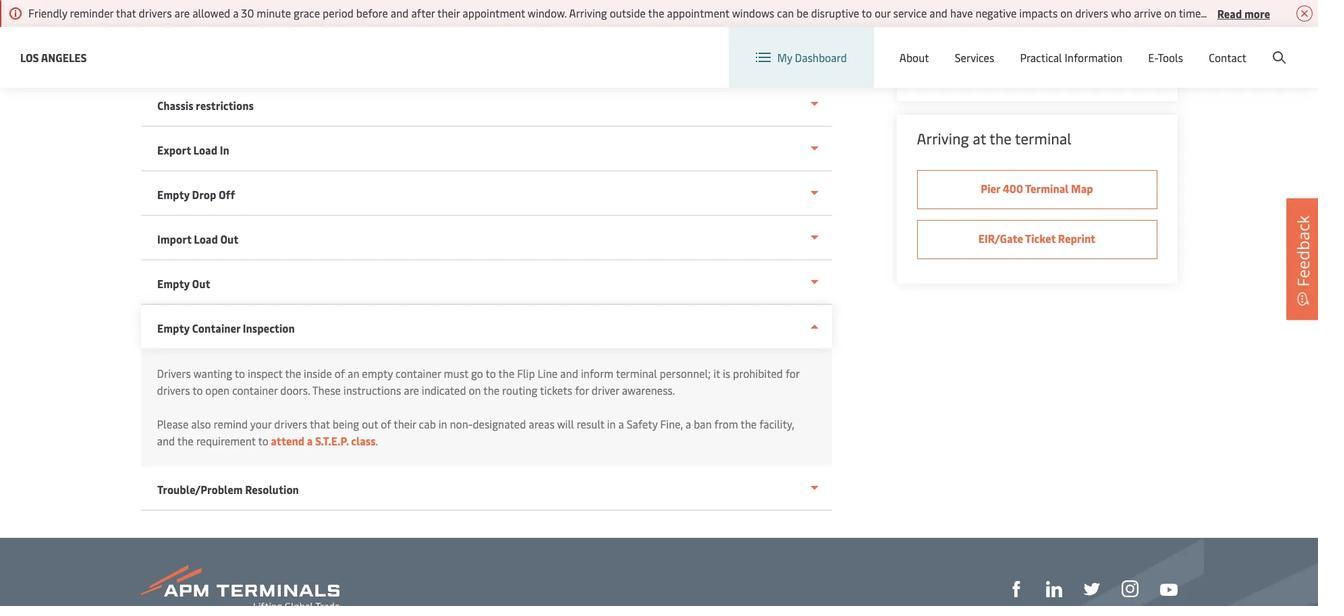 Task type: locate. For each thing, give the bounding box(es) containing it.
1 vertical spatial are
[[404, 383, 419, 398]]

e-
[[1148, 50, 1158, 65]]

arriving
[[569, 5, 607, 20], [917, 128, 969, 148]]

grace
[[294, 5, 320, 20]]

a left safety
[[618, 416, 624, 431]]

1 load from the top
[[193, 142, 217, 157]]

my dashboard button
[[756, 27, 847, 88]]

1 vertical spatial terminal
[[616, 366, 657, 381]]

drivers
[[139, 5, 172, 20], [1075, 5, 1108, 20], [157, 383, 190, 398], [274, 416, 307, 431]]

being
[[333, 416, 359, 431]]

designated
[[473, 416, 526, 431]]

0 vertical spatial container
[[396, 366, 441, 381]]

location
[[973, 39, 1015, 54]]

1 vertical spatial for
[[575, 383, 589, 398]]

open
[[205, 383, 230, 398]]

account
[[1253, 39, 1293, 54]]

0 vertical spatial out
[[220, 232, 238, 246]]

out down off
[[220, 232, 238, 246]]

are inside drivers wanting to inspect the inside of an empty container must go to the flip line and inform terminal personnel; it is prohibited for drivers to open container doors. these instructions are indicated on the routing tickets for driver awareness.
[[404, 383, 419, 398]]

to down your
[[258, 433, 268, 448]]

load inside dropdown button
[[193, 142, 217, 157]]

to left our at the right top of the page
[[862, 5, 872, 20]]

your
[[250, 416, 272, 431]]

close alert image
[[1297, 5, 1313, 22]]

of left an
[[335, 366, 345, 381]]

1 appointment from the left
[[463, 5, 525, 20]]

that up login / create account
[[1242, 5, 1262, 20]]

0 vertical spatial terminal
[[1015, 128, 1072, 148]]

attend a s.t.e.p. class link
[[268, 433, 376, 448]]

1 empty from the top
[[157, 187, 189, 202]]

read more button
[[1217, 5, 1270, 22]]

inform
[[581, 366, 614, 381]]

container down inspect
[[232, 383, 278, 398]]

driver
[[592, 383, 619, 398]]

0 horizontal spatial arrive
[[1134, 5, 1162, 20]]

you tube link
[[1160, 580, 1177, 597]]

of inside drivers wanting to inspect the inside of an empty container must go to the flip line and inform terminal personnel; it is prohibited for drivers to open container doors. these instructions are indicated on the routing tickets for driver awareness.
[[335, 366, 345, 381]]

1 vertical spatial their
[[394, 416, 416, 431]]

1 vertical spatial empty
[[157, 276, 189, 291]]

appointment left windows
[[667, 5, 730, 20]]

practical
[[1020, 50, 1062, 65]]

2 load from the top
[[194, 232, 218, 246]]

0 vertical spatial their
[[437, 5, 460, 20]]

chassis restrictions
[[157, 98, 253, 113]]

inside
[[304, 366, 332, 381]]

indicated
[[422, 383, 466, 398]]

1 vertical spatial container
[[232, 383, 278, 398]]

1 horizontal spatial of
[[381, 416, 391, 431]]

0 vertical spatial arriving
[[569, 5, 607, 20]]

in right the result
[[607, 416, 616, 431]]

inspect
[[248, 366, 283, 381]]

arrive right who
[[1134, 5, 1162, 20]]

0 horizontal spatial of
[[335, 366, 345, 381]]

youtube image
[[1160, 584, 1177, 596]]

30
[[241, 5, 254, 20]]

that right reminder
[[116, 5, 136, 20]]

empty inside "dropdown button"
[[157, 187, 189, 202]]

their right after on the left of the page
[[437, 5, 460, 20]]

1 vertical spatial load
[[194, 232, 218, 246]]

flip
[[517, 366, 535, 381]]

fine,
[[660, 416, 683, 431]]

impacts
[[1019, 5, 1058, 20]]

and up "tickets" at the bottom of page
[[560, 366, 578, 381]]

of inside please also remind your drivers that being out of their cab in non-designated areas will result in a safety fine, a ban from the facility, and the requirement to
[[381, 416, 391, 431]]

time.
[[1179, 5, 1203, 20]]

out
[[220, 232, 238, 246], [192, 276, 210, 291]]

out
[[362, 416, 378, 431]]

drivers left wanting on the bottom left
[[157, 366, 191, 381]]

3 empty from the top
[[157, 321, 189, 335]]

on left time.
[[1164, 5, 1177, 20]]

0 horizontal spatial appointment
[[463, 5, 525, 20]]

twitter image
[[1084, 581, 1100, 597]]

0 horizontal spatial in
[[439, 416, 447, 431]]

for right prohibited
[[786, 366, 800, 381]]

0 vertical spatial for
[[786, 366, 800, 381]]

outsi
[[1295, 5, 1318, 20]]

a
[[233, 5, 239, 20], [618, 416, 624, 431], [686, 416, 691, 431], [307, 433, 313, 448]]

1 horizontal spatial arrive
[[1265, 5, 1293, 20]]

0 vertical spatial load
[[193, 142, 217, 157]]

0 vertical spatial of
[[335, 366, 345, 381]]

out inside dropdown button
[[220, 232, 238, 246]]

disruptive
[[811, 5, 859, 20]]

0 horizontal spatial that
[[116, 5, 136, 20]]

1 horizontal spatial on
[[1060, 5, 1073, 20]]

empty inside dropdown button
[[157, 321, 189, 335]]

empty for empty drop off
[[157, 187, 189, 202]]

line
[[538, 366, 558, 381]]

import load out
[[157, 232, 238, 246]]

0 vertical spatial empty
[[157, 187, 189, 202]]

that up attend a s.t.e.p. class link
[[310, 416, 330, 431]]

/
[[1212, 39, 1217, 54]]

the right from
[[741, 416, 757, 431]]

terminal up terminal
[[1015, 128, 1072, 148]]

class
[[351, 433, 376, 448]]

switch
[[938, 39, 970, 54]]

read
[[1217, 6, 1242, 21]]

for down inform
[[575, 383, 589, 398]]

1 vertical spatial of
[[381, 416, 391, 431]]

facebook image
[[1008, 581, 1024, 597]]

0 horizontal spatial terminal
[[616, 366, 657, 381]]

my
[[777, 50, 792, 65]]

arriving left at at the top
[[917, 128, 969, 148]]

eir/gate ticket reprint
[[979, 231, 1096, 246]]

1 horizontal spatial are
[[404, 383, 419, 398]]

their left cab
[[394, 416, 416, 431]]

1 horizontal spatial drivers
[[1206, 5, 1240, 20]]

areas
[[529, 416, 555, 431]]

0 horizontal spatial out
[[192, 276, 210, 291]]

load for import
[[194, 232, 218, 246]]

inspection
[[243, 321, 294, 335]]

trouble/problem resolution
[[157, 482, 299, 497]]

drivers left who
[[1075, 5, 1108, 20]]

terminal up awareness.
[[616, 366, 657, 381]]

appointment left the window.
[[463, 5, 525, 20]]

on right impacts
[[1060, 5, 1073, 20]]

drivers up please
[[157, 383, 190, 398]]

container up indicated
[[396, 366, 441, 381]]

pier 400 terminal map link
[[917, 170, 1157, 209]]

load left in
[[193, 142, 217, 157]]

switch location button
[[917, 39, 1015, 54]]

2 horizontal spatial on
[[1164, 5, 1177, 20]]

result
[[577, 416, 605, 431]]

import
[[157, 232, 191, 246]]

1 horizontal spatial that
[[310, 416, 330, 431]]

on down go
[[469, 383, 481, 398]]

empty left container at the left of the page
[[157, 321, 189, 335]]

that
[[116, 5, 136, 20], [1242, 5, 1262, 20], [310, 416, 330, 431]]

0 horizontal spatial on
[[469, 383, 481, 398]]

instagram image
[[1121, 581, 1138, 598]]

out down import load out
[[192, 276, 210, 291]]

empty for empty container inspection
[[157, 321, 189, 335]]

create
[[1219, 39, 1250, 54]]

arriving at the terminal
[[917, 128, 1072, 148]]

switch location
[[938, 39, 1015, 54]]

0 horizontal spatial their
[[394, 416, 416, 431]]

to
[[862, 5, 872, 20], [235, 366, 245, 381], [486, 366, 496, 381], [192, 383, 203, 398], [258, 433, 268, 448]]

empty down import
[[157, 276, 189, 291]]

1 vertical spatial out
[[192, 276, 210, 291]]

of right out
[[381, 416, 391, 431]]

tickets
[[540, 383, 572, 398]]

and down please
[[157, 433, 175, 448]]

load inside dropdown button
[[194, 232, 218, 246]]

export load in
[[157, 142, 229, 157]]

empty left drop at the left
[[157, 187, 189, 202]]

practical information
[[1020, 50, 1123, 65]]

terminal inside drivers wanting to inspect the inside of an empty container must go to the flip line and inform terminal personnel; it is prohibited for drivers to open container doors. these instructions are indicated on the routing tickets for driver awareness.
[[616, 366, 657, 381]]

1 horizontal spatial out
[[220, 232, 238, 246]]

drivers right time.
[[1206, 5, 1240, 20]]

feedback button
[[1286, 198, 1318, 320]]

be
[[797, 5, 809, 20]]

0 horizontal spatial for
[[575, 383, 589, 398]]

drivers
[[1206, 5, 1240, 20], [157, 366, 191, 381]]

terminal
[[1025, 181, 1069, 196]]

drivers inside please also remind your drivers that being out of their cab in non-designated areas will result in a safety fine, a ban from the facility, and the requirement to
[[274, 416, 307, 431]]

non-
[[450, 416, 473, 431]]

1 vertical spatial drivers
[[157, 366, 191, 381]]

0 vertical spatial are
[[175, 5, 190, 20]]

0 horizontal spatial drivers
[[157, 366, 191, 381]]

instructions
[[343, 383, 401, 398]]

2 vertical spatial empty
[[157, 321, 189, 335]]

are left indicated
[[404, 383, 419, 398]]

1 horizontal spatial for
[[786, 366, 800, 381]]

are left the allowed
[[175, 5, 190, 20]]

must
[[444, 366, 469, 381]]

container
[[396, 366, 441, 381], [232, 383, 278, 398]]

to left open
[[192, 383, 203, 398]]

arriving left outside
[[569, 5, 607, 20]]

in right cab
[[439, 416, 447, 431]]

for
[[786, 366, 800, 381], [575, 383, 589, 398]]

drivers up attend
[[274, 416, 307, 431]]

chassis restrictions button
[[141, 82, 832, 127]]

to left inspect
[[235, 366, 245, 381]]

empty for empty out
[[157, 276, 189, 291]]

empty out
[[157, 276, 210, 291]]

restrictions
[[195, 98, 253, 113]]

and
[[391, 5, 409, 20], [930, 5, 948, 20], [560, 366, 578, 381], [157, 433, 175, 448]]

arrive left close alert image
[[1265, 5, 1293, 20]]

minute
[[257, 5, 291, 20]]

load right import
[[194, 232, 218, 246]]

and inside drivers wanting to inspect the inside of an empty container must go to the flip line and inform terminal personnel; it is prohibited for drivers to open container doors. these instructions are indicated on the routing tickets for driver awareness.
[[560, 366, 578, 381]]

can
[[777, 5, 794, 20]]

to inside please also remind your drivers that being out of their cab in non-designated areas will result in a safety fine, a ban from the facility, and the requirement to
[[258, 433, 268, 448]]

empty inside dropdown button
[[157, 276, 189, 291]]

2 empty from the top
[[157, 276, 189, 291]]

1 horizontal spatial arriving
[[917, 128, 969, 148]]

of
[[335, 366, 345, 381], [381, 416, 391, 431]]

1 horizontal spatial in
[[607, 416, 616, 431]]

1 horizontal spatial appointment
[[667, 5, 730, 20]]

1 horizontal spatial their
[[437, 5, 460, 20]]

0 horizontal spatial arriving
[[569, 5, 607, 20]]

reprint
[[1058, 231, 1096, 246]]



Task type: describe. For each thing, give the bounding box(es) containing it.
angeles
[[41, 50, 87, 64]]

chassis
[[157, 98, 193, 113]]

reminder
[[70, 5, 114, 20]]

contact button
[[1209, 27, 1247, 88]]

please also remind your drivers that being out of their cab in non-designated areas will result in a safety fine, a ban from the facility, and the requirement to
[[157, 416, 795, 448]]

0 vertical spatial drivers
[[1206, 5, 1240, 20]]

windows
[[732, 5, 774, 20]]

who
[[1111, 5, 1131, 20]]

export
[[157, 142, 191, 157]]

an
[[348, 366, 359, 381]]

400
[[1003, 181, 1023, 196]]

drivers inside drivers wanting to inspect the inside of an empty container must go to the flip line and inform terminal personnel; it is prohibited for drivers to open container doors. these instructions are indicated on the routing tickets for driver awareness.
[[157, 366, 191, 381]]

2 arrive from the left
[[1265, 5, 1293, 20]]

facility,
[[759, 416, 795, 431]]

negative
[[976, 5, 1017, 20]]

doors.
[[280, 383, 310, 398]]

empty container inspection button
[[141, 305, 832, 348]]

eir/gate
[[979, 231, 1023, 246]]

resolution
[[245, 482, 299, 497]]

1 vertical spatial arriving
[[917, 128, 969, 148]]

friendly
[[28, 5, 67, 20]]

wanting
[[193, 366, 232, 381]]

e-tools button
[[1148, 27, 1183, 88]]

and left after on the left of the page
[[391, 5, 409, 20]]

before
[[356, 5, 388, 20]]

requirement
[[196, 433, 256, 448]]

global menu button
[[1028, 27, 1133, 67]]

and left have
[[930, 5, 948, 20]]

read more
[[1217, 6, 1270, 21]]

the right outside
[[648, 5, 664, 20]]

that inside please also remind your drivers that being out of their cab in non-designated areas will result in a safety fine, a ban from the facility, and the requirement to
[[310, 416, 330, 431]]

cab
[[419, 416, 436, 431]]

have
[[950, 5, 973, 20]]

empty drop off button
[[141, 171, 832, 216]]

more
[[1245, 6, 1270, 21]]

allowed
[[192, 5, 230, 20]]

service
[[893, 5, 927, 20]]

1 in from the left
[[439, 416, 447, 431]]

to right go
[[486, 366, 496, 381]]

0 horizontal spatial container
[[232, 383, 278, 398]]

please
[[157, 416, 189, 431]]

login / create account link
[[1159, 27, 1293, 67]]

drivers inside drivers wanting to inspect the inside of an empty container must go to the flip line and inform terminal personnel; it is prohibited for drivers to open container doors. these instructions are indicated on the routing tickets for driver awareness.
[[157, 383, 190, 398]]

the left routing
[[483, 383, 500, 398]]

empty container inspection element
[[141, 348, 832, 466]]

linkedin image
[[1046, 581, 1062, 597]]

menu
[[1092, 39, 1119, 54]]

services button
[[955, 27, 994, 88]]

window.
[[528, 5, 567, 20]]

import load out button
[[141, 216, 832, 261]]

drivers wanting to inspect the inside of an empty container must go to the flip line and inform terminal personnel; it is prohibited for drivers to open container doors. these instructions are indicated on the routing tickets for driver awareness.
[[157, 366, 800, 398]]

a left 30
[[233, 5, 239, 20]]

feedback
[[1292, 215, 1314, 287]]

the left flip
[[498, 366, 515, 381]]

about
[[900, 50, 929, 65]]

1 arrive from the left
[[1134, 5, 1162, 20]]

container
[[192, 321, 240, 335]]

safety
[[627, 416, 658, 431]]

pier
[[981, 181, 1000, 196]]

tools
[[1158, 50, 1183, 65]]

on inside drivers wanting to inspect the inside of an empty container must go to the flip line and inform terminal personnel; it is prohibited for drivers to open container doors. these instructions are indicated on the routing tickets for driver awareness.
[[469, 383, 481, 398]]

export load in button
[[141, 127, 832, 171]]

in
[[219, 142, 229, 157]]

eir/gate ticket reprint link
[[917, 220, 1157, 259]]

load for export
[[193, 142, 217, 157]]

1 horizontal spatial container
[[396, 366, 441, 381]]

global
[[1058, 39, 1089, 54]]

apmt footer logo image
[[141, 565, 339, 606]]

about button
[[900, 27, 929, 88]]

trouble/problem
[[157, 482, 242, 497]]

prohibited
[[733, 366, 783, 381]]

a left the s.t.e.p.
[[307, 433, 313, 448]]

empty out button
[[141, 261, 832, 305]]

trouble/problem resolution button
[[141, 466, 832, 511]]

drivers left the allowed
[[139, 5, 172, 20]]

1 horizontal spatial terminal
[[1015, 128, 1072, 148]]

out inside dropdown button
[[192, 276, 210, 291]]

our
[[875, 5, 891, 20]]

their inside please also remind your drivers that being out of their cab in non-designated areas will result in a safety fine, a ban from the facility, and the requirement to
[[394, 416, 416, 431]]

instagram link
[[1121, 580, 1138, 598]]

will
[[557, 416, 574, 431]]

los angeles
[[20, 50, 87, 64]]

from
[[714, 416, 738, 431]]

2 appointment from the left
[[667, 5, 730, 20]]

fill 44 link
[[1084, 580, 1100, 597]]

information
[[1065, 50, 1123, 65]]

the right at at the top
[[989, 128, 1012, 148]]

remind
[[214, 416, 248, 431]]

contact
[[1209, 50, 1247, 65]]

off
[[218, 187, 235, 202]]

friendly reminder that drivers are allowed a 30 minute grace period before and after their appointment window. arriving outside the appointment windows can be disruptive to our service and have negative impacts on drivers who arrive on time. drivers that arrive outsi
[[28, 5, 1318, 20]]

and inside please also remind your drivers that being out of their cab in non-designated areas will result in a safety fine, a ban from the facility, and the requirement to
[[157, 433, 175, 448]]

the up doors.
[[285, 366, 301, 381]]

personnel;
[[660, 366, 711, 381]]

awareness.
[[622, 383, 675, 398]]

period
[[323, 5, 354, 20]]

ban
[[694, 416, 712, 431]]

the down please
[[177, 433, 194, 448]]

login / create account
[[1184, 39, 1293, 54]]

drop
[[192, 187, 216, 202]]

0 horizontal spatial are
[[175, 5, 190, 20]]

los angeles link
[[20, 49, 87, 66]]

2 horizontal spatial that
[[1242, 5, 1262, 20]]

empty drop off
[[157, 187, 235, 202]]

los
[[20, 50, 39, 64]]

at
[[973, 128, 986, 148]]

e-tools
[[1148, 50, 1183, 65]]

empty container inspection
[[157, 321, 294, 335]]

global menu
[[1058, 39, 1119, 54]]

a left the ban
[[686, 416, 691, 431]]

2 in from the left
[[607, 416, 616, 431]]



Task type: vqa. For each thing, say whether or not it's contained in the screenshot.
TOOLS
yes



